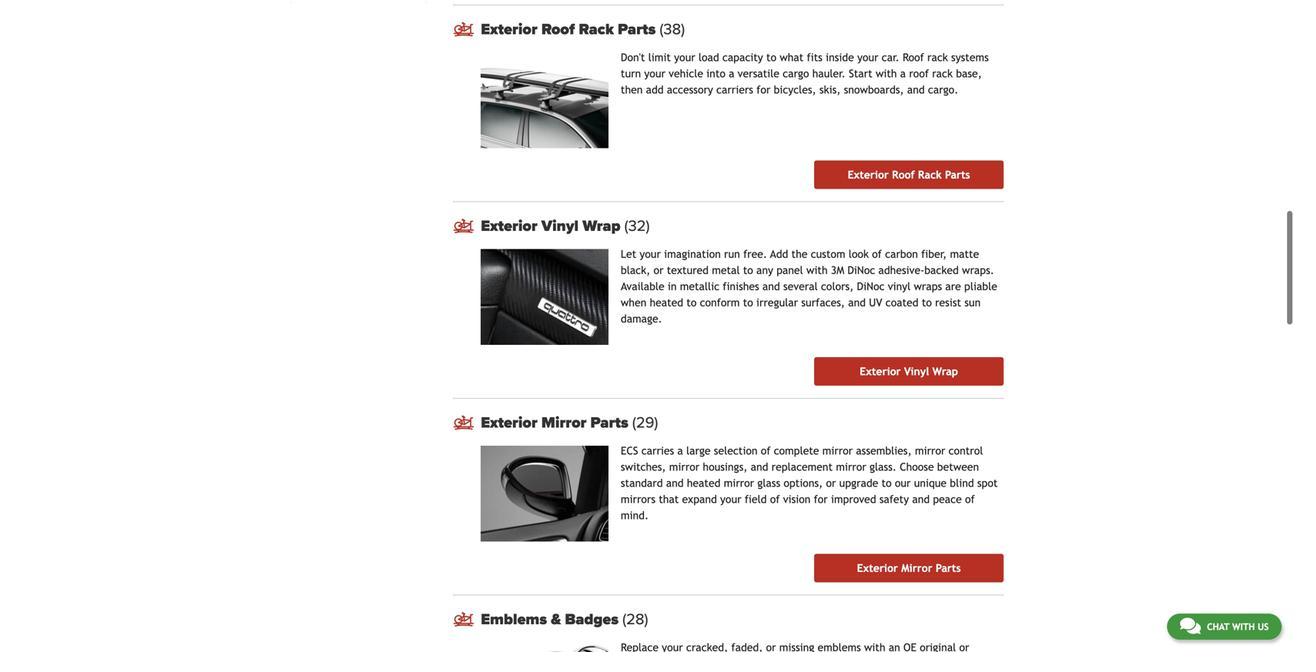 Task type: describe. For each thing, give the bounding box(es) containing it.
car.
[[882, 51, 900, 64]]

of down glass
[[771, 494, 780, 506]]

heated inside let your imagination run free. add the custom look of carbon fiber, matte black, or textured metal to any panel with 3m dinoc adhesive-backed wraps. available in metallic finishes and several colors, dinoc vinyl wraps are pliable when heated to conform to irregular surfaces, and uv coated to resist sun damage.
[[650, 297, 684, 309]]

comments image
[[1181, 617, 1202, 636]]

chat with us link
[[1168, 614, 1283, 641]]

1 vertical spatial exterior vinyl wrap
[[860, 366, 959, 378]]

to down metallic
[[687, 297, 697, 309]]

0 vertical spatial exterior mirror parts link
[[481, 414, 1004, 432]]

exterior roof rack parts for the bottom exterior roof rack parts link
[[848, 169, 971, 181]]

your up add
[[645, 67, 666, 80]]

skis,
[[820, 84, 841, 96]]

switches,
[[621, 461, 666, 474]]

peace
[[934, 494, 962, 506]]

options,
[[784, 477, 823, 490]]

complete
[[774, 445, 820, 457]]

metallic
[[680, 281, 720, 293]]

panel
[[777, 264, 804, 277]]

wraps
[[914, 281, 943, 293]]

imagination
[[665, 248, 721, 261]]

sun
[[965, 297, 981, 309]]

of right selection
[[761, 445, 771, 457]]

0 horizontal spatial wrap
[[583, 217, 621, 235]]

capacity
[[723, 51, 764, 64]]

metal
[[712, 264, 740, 277]]

mind.
[[621, 510, 649, 522]]

or inside ecs carries a large selection of complete mirror assemblies, mirror control switches, mirror housings, and replacement mirror glass. choose between standard and heated mirror glass options, or upgrade to our unique blind spot mirrors that expand your field of vision for improved safety and peace of mind.
[[827, 477, 837, 490]]

pliable
[[965, 281, 998, 293]]

of inside let your imagination run free. add the custom look of carbon fiber, matte black, or textured metal to any panel with 3m dinoc adhesive-backed wraps. available in metallic finishes and several colors, dinoc vinyl wraps are pliable when heated to conform to irregular surfaces, and uv coated to resist sun damage.
[[873, 248, 882, 261]]

the
[[792, 248, 808, 261]]

with inside don't limit your load capacity to what fits inside your car. roof rack systems turn your vehicle into a versatile cargo hauler. start with a roof rack base, then add accessory carriers for bicycles, skis, snowboards, and cargo.
[[876, 67, 898, 80]]

chat with us
[[1208, 622, 1270, 633]]

1 vertical spatial exterior roof rack parts link
[[815, 161, 1004, 189]]

0 vertical spatial dinoc
[[848, 264, 876, 277]]

to down 'wraps'
[[922, 297, 933, 309]]

vision
[[784, 494, 811, 506]]

chat
[[1208, 622, 1230, 633]]

limit
[[649, 51, 671, 64]]

hauler.
[[813, 67, 846, 80]]

irregular
[[757, 297, 799, 309]]

improved
[[832, 494, 877, 506]]

category navigation element
[[290, 0, 428, 3]]

or inside let your imagination run free. add the custom look of carbon fiber, matte black, or textured metal to any panel with 3m dinoc adhesive-backed wraps. available in metallic finishes and several colors, dinoc vinyl wraps are pliable when heated to conform to irregular surfaces, and uv coated to resist sun damage.
[[654, 264, 664, 277]]

accessory
[[667, 84, 714, 96]]

don't limit your load capacity to what fits inside your car. roof rack systems turn your vehicle into a versatile cargo hauler. start with a roof rack base, then add accessory carriers for bicycles, skis, snowboards, and cargo.
[[621, 51, 989, 96]]

choose
[[900, 461, 935, 474]]

fiber,
[[922, 248, 947, 261]]

are
[[946, 281, 962, 293]]

glass
[[758, 477, 781, 490]]

heated inside ecs carries a large selection of complete mirror assemblies, mirror control switches, mirror housings, and replacement mirror glass. choose between standard and heated mirror glass options, or upgrade to our unique blind spot mirrors that expand your field of vision for improved safety and peace of mind.
[[687, 477, 721, 490]]

1 vertical spatial dinoc
[[857, 281, 885, 293]]

black,
[[621, 264, 651, 277]]

bicycles,
[[774, 84, 817, 96]]

custom
[[811, 248, 846, 261]]

0 vertical spatial exterior vinyl wrap link
[[481, 217, 1004, 235]]

and down unique
[[913, 494, 930, 506]]

replacement
[[772, 461, 833, 474]]

systems
[[952, 51, 989, 64]]

1 horizontal spatial a
[[729, 67, 735, 80]]

ecs
[[621, 445, 639, 457]]

spot
[[978, 477, 998, 490]]

colors,
[[822, 281, 854, 293]]

your up start
[[858, 51, 879, 64]]

uv
[[870, 297, 883, 309]]

add
[[646, 84, 664, 96]]

damage.
[[621, 313, 663, 325]]

snowboards,
[[845, 84, 905, 96]]

blind
[[951, 477, 975, 490]]

textured
[[667, 264, 709, 277]]

mirror for topmost the 'exterior mirror parts' link
[[542, 414, 587, 432]]

mirror for the 'exterior mirror parts' link to the bottom
[[902, 563, 933, 575]]

1 vertical spatial exterior mirror parts link
[[815, 555, 1004, 583]]

standard
[[621, 477, 663, 490]]

carriers
[[717, 84, 754, 96]]

selection
[[714, 445, 758, 457]]

adhesive-
[[879, 264, 925, 277]]

run
[[725, 248, 741, 261]]

cargo
[[783, 67, 810, 80]]

add
[[771, 248, 789, 261]]

versatile
[[738, 67, 780, 80]]

free.
[[744, 248, 768, 261]]

2 horizontal spatial a
[[901, 67, 907, 80]]

ecs carries a large selection of complete mirror assemblies, mirror control switches, mirror housings, and replacement mirror glass. choose between standard and heated mirror glass options, or upgrade to our unique blind spot mirrors that expand your field of vision for improved safety and peace of mind.
[[621, 445, 998, 522]]

look
[[849, 248, 869, 261]]

0 horizontal spatial rack
[[579, 20, 614, 39]]

load
[[699, 51, 720, 64]]

mirrors
[[621, 494, 656, 506]]

exterior mirror parts thumbnail image image
[[481, 446, 609, 542]]

conform
[[700, 297, 740, 309]]

badges
[[565, 611, 619, 629]]

start
[[849, 67, 873, 80]]

safety
[[880, 494, 910, 506]]

wraps.
[[963, 264, 995, 277]]

housings,
[[703, 461, 748, 474]]

surfaces,
[[802, 297, 846, 309]]

large
[[687, 445, 711, 457]]

to down 'finishes'
[[744, 297, 754, 309]]

&
[[551, 611, 561, 629]]

and left "uv"
[[849, 297, 866, 309]]

vinyl
[[888, 281, 911, 293]]

available
[[621, 281, 665, 293]]



Task type: locate. For each thing, give the bounding box(es) containing it.
emblems & badges
[[481, 611, 623, 629]]

with
[[876, 67, 898, 80], [807, 264, 828, 277], [1233, 622, 1256, 633]]

rack up roof
[[928, 51, 949, 64]]

what
[[780, 51, 804, 64]]

to left any
[[744, 264, 754, 277]]

1 vertical spatial or
[[827, 477, 837, 490]]

0 horizontal spatial exterior roof rack parts
[[481, 20, 660, 39]]

exterior roof rack parts for exterior roof rack parts link to the top
[[481, 20, 660, 39]]

1 vertical spatial for
[[814, 494, 828, 506]]

roof for exterior roof rack parts link to the top
[[542, 20, 575, 39]]

into
[[707, 67, 726, 80]]

1 horizontal spatial for
[[814, 494, 828, 506]]

vehicle
[[669, 67, 704, 80]]

any
[[757, 264, 774, 277]]

exterior mirror parts for the 'exterior mirror parts' link to the bottom
[[858, 563, 962, 575]]

between
[[938, 461, 980, 474]]

0 horizontal spatial or
[[654, 264, 664, 277]]

of down 'blind'
[[966, 494, 975, 506]]

exterior roof rack parts
[[481, 20, 660, 39], [848, 169, 971, 181]]

inside
[[826, 51, 855, 64]]

1 vertical spatial mirror
[[902, 563, 933, 575]]

0 vertical spatial exterior mirror parts
[[481, 414, 633, 432]]

assemblies,
[[857, 445, 912, 457]]

carries
[[642, 445, 675, 457]]

your inside ecs carries a large selection of complete mirror assemblies, mirror control switches, mirror housings, and replacement mirror glass. choose between standard and heated mirror glass options, or upgrade to our unique blind spot mirrors that expand your field of vision for improved safety and peace of mind.
[[721, 494, 742, 506]]

roof
[[910, 67, 930, 80]]

or left upgrade
[[827, 477, 837, 490]]

exterior mirror parts for topmost the 'exterior mirror parts' link
[[481, 414, 633, 432]]

fits
[[807, 51, 823, 64]]

for
[[757, 84, 771, 96], [814, 494, 828, 506]]

0 vertical spatial exterior vinyl wrap
[[481, 217, 625, 235]]

0 vertical spatial wrap
[[583, 217, 621, 235]]

your inside let your imagination run free. add the custom look of carbon fiber, matte black, or textured metal to any panel with 3m dinoc adhesive-backed wraps. available in metallic finishes and several colors, dinoc vinyl wraps are pliable when heated to conform to irregular surfaces, and uv coated to resist sun damage.
[[640, 248, 661, 261]]

0 horizontal spatial exterior vinyl wrap
[[481, 217, 625, 235]]

0 horizontal spatial with
[[807, 264, 828, 277]]

0 horizontal spatial for
[[757, 84, 771, 96]]

vinyl down coated
[[905, 366, 930, 378]]

and up that
[[667, 477, 684, 490]]

for down options,
[[814, 494, 828, 506]]

1 vertical spatial rack
[[933, 67, 953, 80]]

0 vertical spatial exterior roof rack parts
[[481, 20, 660, 39]]

to inside ecs carries a large selection of complete mirror assemblies, mirror control switches, mirror housings, and replacement mirror glass. choose between standard and heated mirror glass options, or upgrade to our unique blind spot mirrors that expand your field of vision for improved safety and peace of mind.
[[882, 477, 892, 490]]

let
[[621, 248, 637, 261]]

1 vertical spatial roof
[[903, 51, 925, 64]]

0 horizontal spatial heated
[[650, 297, 684, 309]]

to
[[767, 51, 777, 64], [744, 264, 754, 277], [687, 297, 697, 309], [744, 297, 754, 309], [922, 297, 933, 309], [882, 477, 892, 490]]

0 vertical spatial with
[[876, 67, 898, 80]]

finishes
[[723, 281, 760, 293]]

vinyl
[[542, 217, 579, 235], [905, 366, 930, 378]]

mirror
[[823, 445, 853, 457], [916, 445, 946, 457], [670, 461, 700, 474], [837, 461, 867, 474], [724, 477, 755, 490]]

0 vertical spatial heated
[[650, 297, 684, 309]]

rack up 'cargo.'
[[933, 67, 953, 80]]

upgrade
[[840, 477, 879, 490]]

0 horizontal spatial mirror
[[542, 414, 587, 432]]

roof
[[542, 20, 575, 39], [903, 51, 925, 64], [893, 169, 915, 181]]

with down car.
[[876, 67, 898, 80]]

turn
[[621, 67, 641, 80]]

matte
[[951, 248, 980, 261]]

dinoc
[[848, 264, 876, 277], [857, 281, 885, 293]]

or up available
[[654, 264, 664, 277]]

1 horizontal spatial with
[[876, 67, 898, 80]]

heated
[[650, 297, 684, 309], [687, 477, 721, 490]]

0 vertical spatial mirror
[[542, 414, 587, 432]]

unique
[[915, 477, 947, 490]]

field
[[745, 494, 767, 506]]

roof inside don't limit your load capacity to what fits inside your car. roof rack systems turn your vehicle into a versatile cargo hauler. start with a roof rack base, then add accessory carriers for bicycles, skis, snowboards, and cargo.
[[903, 51, 925, 64]]

us
[[1259, 622, 1270, 633]]

0 vertical spatial vinyl
[[542, 217, 579, 235]]

0 vertical spatial exterior roof rack parts link
[[481, 20, 1004, 39]]

3m
[[832, 264, 845, 277]]

exterior mirror parts inside the 'exterior mirror parts' link
[[858, 563, 962, 575]]

2 horizontal spatial with
[[1233, 622, 1256, 633]]

to left the what
[[767, 51, 777, 64]]

a right into
[[729, 67, 735, 80]]

1 vertical spatial heated
[[687, 477, 721, 490]]

1 horizontal spatial exterior roof rack parts
[[848, 169, 971, 181]]

1 vertical spatial exterior vinyl wrap link
[[815, 358, 1004, 386]]

exterior mirror parts link
[[481, 414, 1004, 432], [815, 555, 1004, 583]]

exterior vinyl wrap
[[481, 217, 625, 235], [860, 366, 959, 378]]

then
[[621, 84, 643, 96]]

base,
[[957, 67, 983, 80]]

0 horizontal spatial a
[[678, 445, 684, 457]]

resist
[[936, 297, 962, 309]]

and inside don't limit your load capacity to what fits inside your car. roof rack systems turn your vehicle into a versatile cargo hauler. start with a roof rack base, then add accessory carriers for bicycles, skis, snowboards, and cargo.
[[908, 84, 925, 96]]

in
[[668, 281, 677, 293]]

for inside ecs carries a large selection of complete mirror assemblies, mirror control switches, mirror housings, and replacement mirror glass. choose between standard and heated mirror glass options, or upgrade to our unique blind spot mirrors that expand your field of vision for improved safety and peace of mind.
[[814, 494, 828, 506]]

1 horizontal spatial wrap
[[933, 366, 959, 378]]

vinyl up exterior vinyl wrap thumbnail image
[[542, 217, 579, 235]]

1 vertical spatial wrap
[[933, 366, 959, 378]]

and up the irregular
[[763, 281, 781, 293]]

your up vehicle at right
[[675, 51, 696, 64]]

exterior vinyl wrap link down coated
[[815, 358, 1004, 386]]

a inside ecs carries a large selection of complete mirror assemblies, mirror control switches, mirror housings, and replacement mirror glass. choose between standard and heated mirror glass options, or upgrade to our unique blind spot mirrors that expand your field of vision for improved safety and peace of mind.
[[678, 445, 684, 457]]

0 vertical spatial for
[[757, 84, 771, 96]]

your
[[675, 51, 696, 64], [858, 51, 879, 64], [645, 67, 666, 80], [640, 248, 661, 261], [721, 494, 742, 506]]

your right let
[[640, 248, 661, 261]]

a left large
[[678, 445, 684, 457]]

a left roof
[[901, 67, 907, 80]]

several
[[784, 281, 818, 293]]

cargo.
[[929, 84, 959, 96]]

heated down 'in' at the right of page
[[650, 297, 684, 309]]

mirror up exterior mirror parts thumbnail image
[[542, 414, 587, 432]]

let your imagination run free. add the custom look of carbon fiber, matte black, or textured metal to any panel with 3m dinoc adhesive-backed wraps. available in metallic finishes and several colors, dinoc vinyl wraps are pliable when heated to conform to irregular surfaces, and uv coated to resist sun damage.
[[621, 248, 998, 325]]

0 horizontal spatial exterior mirror parts
[[481, 414, 633, 432]]

1 horizontal spatial mirror
[[902, 563, 933, 575]]

to inside don't limit your load capacity to what fits inside your car. roof rack systems turn your vehicle into a versatile cargo hauler. start with a roof rack base, then add accessory carriers for bicycles, skis, snowboards, and cargo.
[[767, 51, 777, 64]]

0 vertical spatial rack
[[579, 20, 614, 39]]

and up glass
[[751, 461, 769, 474]]

exterior mirror parts link down safety
[[815, 555, 1004, 583]]

and down roof
[[908, 84, 925, 96]]

of right look
[[873, 248, 882, 261]]

1 horizontal spatial exterior vinyl wrap
[[860, 366, 959, 378]]

when
[[621, 297, 647, 309]]

of
[[873, 248, 882, 261], [761, 445, 771, 457], [771, 494, 780, 506], [966, 494, 975, 506]]

exterior mirror parts up exterior mirror parts thumbnail image
[[481, 414, 633, 432]]

mirror
[[542, 414, 587, 432], [902, 563, 933, 575]]

dinoc down look
[[848, 264, 876, 277]]

and
[[908, 84, 925, 96], [763, 281, 781, 293], [849, 297, 866, 309], [751, 461, 769, 474], [667, 477, 684, 490], [913, 494, 930, 506]]

dinoc up "uv"
[[857, 281, 885, 293]]

for inside don't limit your load capacity to what fits inside your car. roof rack systems turn your vehicle into a versatile cargo hauler. start with a roof rack base, then add accessory carriers for bicycles, skis, snowboards, and cargo.
[[757, 84, 771, 96]]

1 horizontal spatial exterior mirror parts
[[858, 563, 962, 575]]

exterior roof rack parts thumbnail image image
[[481, 52, 609, 148]]

don't
[[621, 51, 646, 64]]

exterior vinyl wrap thumbnail image image
[[481, 249, 609, 345]]

0 vertical spatial roof
[[542, 20, 575, 39]]

exterior vinyl wrap down coated
[[860, 366, 959, 378]]

exterior roof rack parts link
[[481, 20, 1004, 39], [815, 161, 1004, 189]]

glass.
[[870, 461, 897, 474]]

backed
[[925, 264, 959, 277]]

or
[[654, 264, 664, 277], [827, 477, 837, 490]]

emblems
[[481, 611, 547, 629]]

1 horizontal spatial or
[[827, 477, 837, 490]]

1 vertical spatial exterior roof rack parts
[[848, 169, 971, 181]]

our
[[895, 477, 911, 490]]

emblems & badges link
[[481, 611, 1004, 629]]

1 horizontal spatial heated
[[687, 477, 721, 490]]

exterior mirror parts
[[481, 414, 633, 432], [858, 563, 962, 575]]

for down versatile
[[757, 84, 771, 96]]

with inside let your imagination run free. add the custom look of carbon fiber, matte black, or textured metal to any panel with 3m dinoc adhesive-backed wraps. available in metallic finishes and several colors, dinoc vinyl wraps are pliable when heated to conform to irregular surfaces, and uv coated to resist sun damage.
[[807, 264, 828, 277]]

1 vertical spatial exterior mirror parts
[[858, 563, 962, 575]]

to left our
[[882, 477, 892, 490]]

emblems & badges thumbnail image image
[[481, 643, 609, 653]]

a
[[729, 67, 735, 80], [901, 67, 907, 80], [678, 445, 684, 457]]

2 vertical spatial with
[[1233, 622, 1256, 633]]

that
[[659, 494, 679, 506]]

1 vertical spatial with
[[807, 264, 828, 277]]

heated up the expand
[[687, 477, 721, 490]]

control
[[949, 445, 984, 457]]

exterior mirror parts link up selection
[[481, 414, 1004, 432]]

0 vertical spatial or
[[654, 264, 664, 277]]

roof for the bottom exterior roof rack parts link
[[893, 169, 915, 181]]

0 vertical spatial rack
[[928, 51, 949, 64]]

parts
[[618, 20, 656, 39], [946, 169, 971, 181], [591, 414, 629, 432], [936, 563, 962, 575]]

1 vertical spatial rack
[[919, 169, 942, 181]]

with down "custom" at the top of the page
[[807, 264, 828, 277]]

1 horizontal spatial vinyl
[[905, 366, 930, 378]]

rack
[[579, 20, 614, 39], [919, 169, 942, 181]]

1 horizontal spatial rack
[[919, 169, 942, 181]]

exterior vinyl wrap up exterior vinyl wrap thumbnail image
[[481, 217, 625, 235]]

exterior mirror parts down safety
[[858, 563, 962, 575]]

your left field
[[721, 494, 742, 506]]

exterior vinyl wrap link up run
[[481, 217, 1004, 235]]

2 vertical spatial roof
[[893, 169, 915, 181]]

0 horizontal spatial vinyl
[[542, 217, 579, 235]]

mirror down safety
[[902, 563, 933, 575]]

expand
[[683, 494, 717, 506]]

with left us
[[1233, 622, 1256, 633]]

1 vertical spatial vinyl
[[905, 366, 930, 378]]

wrap
[[583, 217, 621, 235], [933, 366, 959, 378]]

coated
[[886, 297, 919, 309]]



Task type: vqa. For each thing, say whether or not it's contained in the screenshot.
Brand: for ATE Brake Fluid Super DOT 5.1 - 1 Liter
no



